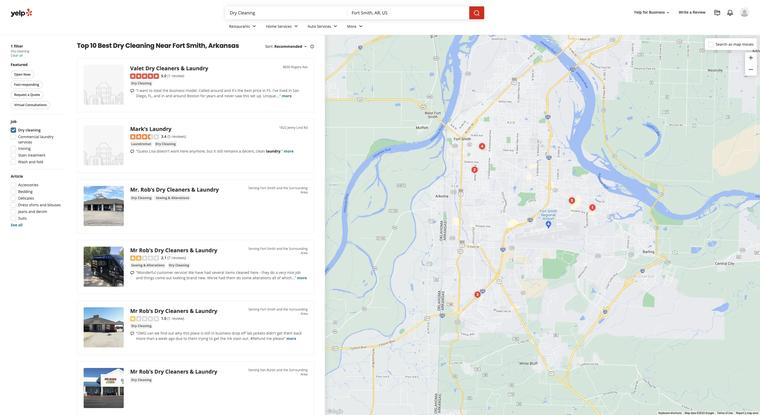 Task type: vqa. For each thing, say whether or not it's contained in the screenshot.
Sponsored to the right
no



Task type: locate. For each thing, give the bounding box(es) containing it.
had up we've
[[204, 270, 211, 275]]

for right yelp
[[643, 10, 648, 15]]

"guess
[[136, 149, 148, 154]]

had down "several"
[[219, 275, 225, 281]]

sewing for bottommost sewing & alterations button
[[131, 263, 143, 268]]

2 vertical spatial mr rob's dry cleaners & laundry image
[[84, 368, 124, 408]]

use
[[729, 412, 733, 415]]

it's
[[232, 88, 237, 93]]

4 serving from the top
[[248, 368, 259, 372]]

still inside "omg can we find out why this place is still in business drop off lab jackets didn't get them back more than a week ago due to them trying to get the ink stain out. #refund me please"
[[204, 331, 210, 336]]

0 vertical spatial map
[[734, 42, 741, 47]]

0 vertical spatial review)
[[172, 73, 184, 78]]

more down "omg
[[136, 336, 145, 341]]

2.1 star rating image
[[130, 256, 159, 261]]

1 vertical spatial out
[[168, 331, 174, 336]]

them down items
[[226, 275, 235, 281]]

dry inside group
[[18, 128, 25, 133]]

review) right 1.0
[[172, 316, 184, 321]]

here inside '"wonderful customer service! we have had several items cleaned here - they do a very nice job and things come out looking brand new. we've had them do some alterations all of which…"'
[[250, 270, 259, 275]]

0 horizontal spatial 24 chevron down v2 image
[[251, 23, 257, 30]]

it
[[214, 149, 216, 154]]

4 area from the top
[[301, 372, 308, 377]]

service!
[[174, 270, 187, 275]]

get
[[277, 331, 283, 336], [214, 336, 219, 341]]

group containing article
[[9, 174, 66, 228]]

work
[[171, 149, 179, 154]]

sewing & alterations for the top sewing & alterations button
[[156, 196, 189, 200]]

saw
[[235, 93, 242, 98]]

1 (1 from the top
[[167, 73, 171, 78]]

1 review) from the top
[[172, 73, 184, 78]]

a right report
[[745, 412, 746, 415]]

1 vertical spatial sewing
[[131, 263, 143, 268]]

mark's laundry image
[[469, 165, 480, 175]]

16 speech v2 image left "wonderful
[[130, 271, 134, 275]]

0 vertical spatial 16 speech v2 image
[[130, 149, 134, 154]]

1822 jenny lind rd
[[279, 125, 308, 130]]

a left quote
[[28, 92, 29, 97]]

(7
[[167, 255, 171, 260]]

0 vertical spatial get
[[277, 331, 283, 336]]

2 mr rob's dry cleaners & laundry from the top
[[130, 307, 217, 315]]

terms of use link
[[717, 412, 733, 415]]

of down very
[[277, 275, 281, 281]]

None search field
[[226, 6, 485, 19]]

24 chevron down v2 image right more
[[358, 23, 364, 30]]

for inside "i want to steal the business model. called around and it's the best price in fs. i've lived in san diego, fl, and in and around boston for years and never saw this set up. unique,…"
[[200, 93, 205, 98]]

1 horizontal spatial 16 chevron down v2 image
[[666, 10, 670, 15]]

jeans and denim
[[18, 209, 47, 214]]

for down called at the left
[[200, 93, 205, 98]]

all right see
[[18, 222, 23, 227]]

1 horizontal spatial 24 chevron down v2 image
[[332, 23, 339, 30]]

1 horizontal spatial around
[[210, 88, 223, 93]]

valet dry cleaners & laundry image
[[84, 65, 124, 105], [587, 202, 598, 213]]

1 vertical spatial here
[[250, 270, 259, 275]]

3 16 speech v2 image from the top
[[130, 332, 134, 336]]

group
[[745, 52, 757, 76], [9, 119, 66, 166], [9, 174, 66, 228]]

0 horizontal spatial map
[[734, 42, 741, 47]]

reviews) for laundry
[[172, 134, 186, 139]]

sewing & alterations link up "wonderful
[[130, 263, 166, 268]]

24 chevron down v2 image inside restaurants 'link'
[[251, 23, 257, 30]]

0 horizontal spatial none field
[[230, 10, 343, 16]]

see all button
[[11, 222, 23, 227]]

items
[[225, 270, 235, 275]]

more
[[282, 93, 292, 98], [284, 149, 294, 154], [297, 275, 307, 281], [136, 336, 145, 341], [286, 336, 296, 341]]

more link down job
[[297, 275, 307, 281]]

1 horizontal spatial this
[[243, 93, 249, 98]]

area for third mr rob's dry cleaners & laundry link from the top of the page
[[301, 372, 308, 377]]

0 vertical spatial reviews)
[[172, 134, 186, 139]]

cleaning down filter
[[17, 49, 29, 53]]

1 vertical spatial of
[[725, 412, 728, 415]]

0 horizontal spatial do
[[236, 275, 241, 281]]

terms of use
[[717, 412, 733, 415]]

16 speech v2 image
[[130, 149, 134, 154], [130, 271, 134, 275], [130, 332, 134, 336]]

sewing & alterations link down mr. rob's dry cleaners & laundry link
[[155, 195, 190, 201]]

map
[[734, 42, 741, 47], [747, 412, 752, 415]]

error
[[753, 412, 759, 415]]

2 surrounding from the top
[[289, 246, 308, 251]]

serving inside serving van buren and the surrounding area
[[248, 368, 259, 372]]

0 vertical spatial mr rob's dry cleaners & laundry link
[[130, 247, 217, 254]]

in inside "omg can we find out why this place is still in business drop off lab jackets didn't get them back more than a week ago due to them trying to get the ink stain out. #refund me please"
[[211, 331, 215, 336]]

2 review) from the top
[[172, 316, 184, 321]]

16 chevron down v2 image
[[666, 10, 670, 15], [303, 44, 308, 49]]

1 reviews) from the top
[[172, 134, 186, 139]]

brand
[[187, 275, 197, 281]]

1 vertical spatial laundry
[[266, 149, 281, 154]]

all right alterations
[[272, 275, 276, 281]]

3 area from the top
[[301, 311, 308, 316]]

get left ink
[[214, 336, 219, 341]]

recommended button
[[274, 44, 308, 49]]

3 mr rob's dry cleaners & laundry link from the top
[[130, 368, 217, 375]]

1 vertical spatial do
[[236, 275, 241, 281]]

more inside "omg can we find out why this place is still in business drop off lab jackets didn't get them back more than a week ago due to them trying to get the ink stain out. #refund me please"
[[136, 336, 145, 341]]

business up ink
[[216, 331, 231, 336]]

to right due
[[184, 336, 187, 341]]

cleaning inside group
[[26, 128, 41, 133]]

1 vertical spatial mr rob's dry cleaners & laundry link
[[130, 307, 217, 315]]

of left use
[[725, 412, 728, 415]]

4 surrounding from the top
[[289, 368, 308, 372]]

a left very
[[276, 270, 278, 275]]

24 chevron down v2 image right restaurants
[[251, 23, 257, 30]]

0 horizontal spatial this
[[183, 331, 190, 336]]

0 vertical spatial mr rob's dry cleaners & laundry
[[130, 247, 217, 254]]

24 chevron down v2 image for more
[[358, 23, 364, 30]]

out down customer
[[166, 275, 172, 281]]

business left model.
[[169, 88, 185, 93]]

mr rob's dry cleaners & laundry up 2.1 (7 reviews) on the left
[[130, 247, 217, 254]]

mr rob's dry cleaners & laundry up 1.0 (1 review)
[[130, 307, 217, 315]]

0 vertical spatial out
[[166, 275, 172, 281]]

3.4 star rating image
[[130, 134, 159, 140]]

2 mr rob's dry cleaners & laundry link from the top
[[130, 307, 217, 315]]

sewing & alterations
[[156, 196, 189, 200], [131, 263, 165, 268]]

1 mr from the top
[[130, 247, 138, 254]]

we
[[154, 331, 160, 336]]

zoom in image
[[748, 54, 754, 61]]

1 horizontal spatial get
[[277, 331, 283, 336]]

alterations down mr. rob's dry cleaners & laundry link
[[171, 196, 189, 200]]

1 services from the left
[[278, 24, 292, 29]]

buren
[[267, 368, 276, 372]]

out.
[[242, 336, 249, 341]]

services right auto
[[317, 24, 331, 29]]

search
[[716, 42, 728, 47]]

still right is
[[204, 331, 210, 336]]

24 chevron down v2 image for auto services
[[332, 23, 339, 30]]

here left the -
[[250, 270, 259, 275]]

1 horizontal spatial still
[[217, 149, 223, 154]]

a inside button
[[28, 92, 29, 97]]

sewing & alterations down mr. rob's dry cleaners & laundry link
[[156, 196, 189, 200]]

0 horizontal spatial them
[[188, 336, 197, 341]]

new.
[[198, 275, 206, 281]]

24 chevron down v2 image inside more link
[[358, 23, 364, 30]]

and inside serving van buren and the surrounding area
[[277, 368, 282, 372]]

1 none field from the left
[[230, 10, 343, 16]]

2 serving fort smith and the surrounding area from the top
[[248, 246, 308, 255]]

dry cleaning
[[131, 81, 152, 86], [155, 142, 176, 146], [131, 196, 152, 200], [169, 263, 189, 268], [131, 324, 152, 328]]

2 services from the left
[[317, 24, 331, 29]]

16 speech v2 image left "guess at the left top
[[130, 149, 134, 154]]

0 vertical spatial them
[[226, 275, 235, 281]]

1 vertical spatial sewing & alterations
[[131, 263, 165, 268]]

called
[[199, 88, 209, 93]]

for
[[643, 10, 648, 15], [200, 93, 205, 98]]

10
[[90, 41, 97, 50]]

all inside group
[[18, 222, 23, 227]]

None field
[[230, 10, 343, 16], [352, 10, 465, 16]]

sewing for the top sewing & alterations button
[[156, 196, 167, 200]]

sewing & alterations button down mr. rob's dry cleaners & laundry link
[[155, 195, 190, 201]]

around up years
[[210, 88, 223, 93]]

(1 right 5.0
[[167, 73, 171, 78]]

1 horizontal spatial them
[[226, 275, 235, 281]]

ink
[[227, 336, 232, 341]]

3 smith from the top
[[267, 307, 276, 312]]

1 horizontal spatial business
[[216, 331, 231, 336]]

this down best
[[243, 93, 249, 98]]

2 mr from the top
[[130, 307, 138, 315]]

1 vertical spatial business
[[216, 331, 231, 336]]

smith for jackets
[[267, 307, 276, 312]]

0 vertical spatial around
[[210, 88, 223, 93]]

1 vertical spatial mr
[[130, 307, 138, 315]]

(1 right 1.0
[[167, 316, 171, 321]]

more link
[[343, 19, 368, 35]]

2 serving from the top
[[248, 246, 259, 251]]

lisa
[[149, 149, 156, 154]]

group containing job
[[9, 119, 66, 166]]

do right the 'they'
[[270, 270, 275, 275]]

0 vertical spatial do
[[270, 270, 275, 275]]

1
[[11, 44, 13, 49]]

0 vertical spatial (1
[[167, 73, 171, 78]]

sewing down mr. rob's dry cleaners & laundry link
[[156, 196, 167, 200]]

2 area from the top
[[301, 251, 308, 255]]

2 vertical spatial all
[[272, 275, 276, 281]]

1 vertical spatial had
[[219, 275, 225, 281]]

1 vertical spatial valet dry cleaners & laundry image
[[587, 202, 598, 213]]

2 none field from the left
[[352, 10, 465, 16]]

back
[[294, 331, 302, 336]]

clean
[[256, 149, 265, 154]]

write
[[679, 10, 689, 15]]

van
[[260, 368, 266, 372]]

more link
[[282, 93, 292, 98], [284, 149, 294, 154], [297, 275, 307, 281], [286, 336, 296, 341]]

dry cleaning up doesn't
[[155, 142, 176, 146]]

jenny
[[287, 125, 296, 130]]

drop
[[232, 331, 240, 336]]

map right as
[[734, 42, 741, 47]]

in right is
[[211, 331, 215, 336]]

this right the why
[[183, 331, 190, 336]]

16 chevron down v2 image left the 16 info v2 image
[[303, 44, 308, 49]]

16 speech v2 image left "omg
[[130, 332, 134, 336]]

3 serving from the top
[[248, 307, 259, 312]]

please"
[[273, 336, 285, 341]]

0 vertical spatial 16 chevron down v2 image
[[666, 10, 670, 15]]

more link right '."'
[[284, 149, 294, 154]]

sort:
[[265, 44, 273, 49]]

2 (1 from the top
[[167, 316, 171, 321]]

3 24 chevron down v2 image from the left
[[358, 23, 364, 30]]

more link down back
[[286, 336, 296, 341]]

0 vertical spatial had
[[204, 270, 211, 275]]

laundry inside "commercial laundry services"
[[40, 134, 53, 139]]

1 horizontal spatial for
[[643, 10, 648, 15]]

sewing
[[156, 196, 167, 200], [131, 263, 143, 268]]

wash and fold
[[18, 159, 43, 164]]

out
[[166, 275, 172, 281], [168, 331, 174, 336]]

find
[[160, 331, 167, 336]]

1 star rating image
[[130, 316, 159, 322]]

1 24 chevron down v2 image from the left
[[251, 23, 257, 30]]

write a review
[[679, 10, 706, 15]]

2 16 speech v2 image from the top
[[130, 271, 134, 275]]

1 horizontal spatial alterations
[[171, 196, 189, 200]]

services left 24 chevron down v2 icon
[[278, 24, 292, 29]]

them left back
[[284, 331, 293, 336]]

0 vertical spatial mr rob's dry cleaners & laundry image
[[84, 247, 124, 287]]

0 horizontal spatial of
[[277, 275, 281, 281]]

reviews) right (5
[[172, 134, 186, 139]]

never
[[224, 93, 234, 98]]

1 serving from the top
[[248, 186, 259, 190]]

mark's laundry image
[[84, 125, 124, 165]]

cleaning up commercial
[[26, 128, 41, 133]]

ave
[[302, 65, 308, 69]]

16 chevron down v2 image inside yelp for business button
[[666, 10, 670, 15]]

3 mr from the top
[[130, 368, 138, 375]]

3 surrounding from the top
[[289, 307, 308, 312]]

open
[[14, 72, 23, 77]]

featured
[[11, 62, 28, 67]]

0 vertical spatial here
[[180, 149, 188, 154]]

mr rob's dry cleaners & laundry image
[[477, 141, 488, 152]]

serving fort smith and the surrounding area
[[248, 186, 308, 195], [248, 246, 308, 255], [248, 307, 308, 316]]

1 vertical spatial get
[[214, 336, 219, 341]]

0 vertical spatial mr
[[130, 247, 138, 254]]

0 vertical spatial sewing
[[156, 196, 167, 200]]

24 chevron down v2 image right auto services
[[332, 23, 339, 30]]

out up ago
[[168, 331, 174, 336]]

user actions element
[[630, 7, 757, 40]]

1 surrounding from the top
[[289, 186, 308, 190]]

wash
[[18, 159, 28, 164]]

mr rob's dry cleaners & laundry image
[[567, 195, 577, 206]]

review) for cleaners
[[172, 316, 184, 321]]

cleaning inside mr rob's dry cleaners & laundry dry cleaning
[[138, 378, 152, 382]]

more for "omg can we find out why this place is still in business drop off lab jackets didn't get them back more than a week ago due to them trying to get the ink stain out. #refund me please"
[[286, 336, 296, 341]]

1 vertical spatial 16 chevron down v2 image
[[303, 44, 308, 49]]

0 vertical spatial this
[[243, 93, 249, 98]]

request a quote button
[[11, 91, 43, 99]]

serving
[[248, 186, 259, 190], [248, 246, 259, 251], [248, 307, 259, 312], [248, 368, 259, 372]]

to right trying
[[209, 336, 213, 341]]

dress shirts and blouses
[[18, 202, 61, 207]]

1 horizontal spatial laundry
[[266, 149, 281, 154]]

0 horizontal spatial 16 chevron down v2 image
[[303, 44, 308, 49]]

0 vertical spatial sewing & alterations
[[156, 196, 189, 200]]

here right work at top
[[180, 149, 188, 154]]

0 vertical spatial smith
[[267, 186, 276, 190]]

and
[[224, 88, 231, 93], [154, 93, 160, 98], [166, 93, 172, 98], [217, 93, 223, 98], [29, 159, 35, 164], [277, 186, 282, 190], [40, 202, 46, 207], [28, 209, 35, 214], [277, 246, 282, 251], [136, 275, 143, 281], [277, 307, 282, 312], [277, 368, 282, 372]]

16 chevron down v2 image for recommended
[[303, 44, 308, 49]]

all right clear
[[19, 53, 23, 58]]

1 mr rob's dry cleaners & laundry link from the top
[[130, 247, 217, 254]]

do down cleaned
[[236, 275, 241, 281]]

16 chevron down v2 image inside recommended popup button
[[303, 44, 308, 49]]

2 horizontal spatial them
[[284, 331, 293, 336]]

0 horizontal spatial alterations
[[147, 263, 165, 268]]

0 horizontal spatial for
[[200, 93, 205, 98]]

still right it
[[217, 149, 223, 154]]

a inside "omg can we find out why this place is still in business drop off lab jackets didn't get them back more than a week ago due to them trying to get the ink stain out. #refund me please"
[[155, 336, 157, 341]]

1822
[[279, 125, 287, 130]]

mr rob's dry cleaners & laundry image
[[84, 247, 124, 287], [84, 307, 124, 348], [84, 368, 124, 408]]

in left san
[[289, 88, 292, 93]]

0 horizontal spatial services
[[278, 24, 292, 29]]

1 mr rob's dry cleaners & laundry image from the top
[[84, 247, 124, 287]]

mr for "omg
[[130, 307, 138, 315]]

job
[[295, 270, 301, 275]]

dry cleaning link
[[130, 81, 153, 86], [154, 142, 177, 147], [130, 195, 153, 201], [168, 263, 190, 268], [130, 324, 153, 329], [130, 377, 153, 383]]

business inside "omg can we find out why this place is still in business drop off lab jackets didn't get them back more than a week ago due to them trying to get the ink stain out. #refund me please"
[[216, 331, 231, 336]]

alterations
[[171, 196, 189, 200], [147, 263, 165, 268]]

24 chevron down v2 image inside auto services link
[[332, 23, 339, 30]]

do
[[270, 270, 275, 275], [236, 275, 241, 281]]

1 area from the top
[[301, 190, 308, 195]]

sewing & alterations up "wonderful
[[131, 263, 165, 268]]

2 vertical spatial smith
[[267, 307, 276, 312]]

more
[[347, 24, 357, 29]]

rogers
[[291, 65, 301, 69]]

the inside "omg can we find out why this place is still in business drop off lab jackets didn't get them back more than a week ago due to them trying to get the ink stain out. #refund me please"
[[220, 336, 226, 341]]

out inside '"wonderful customer service! we have had several items cleaned here - they do a very nice job and things come out looking brand new. we've had them do some alterations all of which…"'
[[166, 275, 172, 281]]

restaurants
[[229, 24, 250, 29]]

review) down valet dry cleaners & laundry link
[[172, 73, 184, 78]]

lind
[[296, 125, 303, 130]]

3 serving fort smith and the surrounding area from the top
[[248, 307, 308, 316]]

1 vertical spatial for
[[200, 93, 205, 98]]

model.
[[186, 88, 198, 93]]

1 vertical spatial (1
[[167, 316, 171, 321]]

-
[[259, 270, 261, 275]]

16 chevron down v2 image right business at the top right of the page
[[666, 10, 670, 15]]

sewing down 2.1 star rating image
[[131, 263, 143, 268]]

mr. rob's dry cleaners & laundry image
[[84, 186, 124, 226]]

0 vertical spatial valet dry cleaners & laundry image
[[84, 65, 124, 105]]

2 mr rob's dry cleaners & laundry image from the top
[[84, 307, 124, 348]]

2.1 (7 reviews)
[[161, 255, 186, 260]]

serving fort smith and the surrounding area for nice
[[248, 246, 308, 255]]

map for error
[[747, 412, 752, 415]]

to up fl,
[[149, 88, 153, 93]]

1 horizontal spatial map
[[747, 412, 752, 415]]

fast-responding button
[[11, 81, 43, 89]]

mr. rob's dry cleaners & laundry image
[[472, 290, 483, 300]]

more link down lived
[[282, 93, 292, 98]]

a down "we"
[[155, 336, 157, 341]]

keyboard
[[659, 412, 670, 415]]

but
[[207, 149, 213, 154]]

1 mr rob's dry cleaners & laundry from the top
[[130, 247, 217, 254]]

and inside '"wonderful customer service! we have had several items cleaned here - they do a very nice job and things come out looking brand new. we've had them do some alterations all of which…"'
[[136, 275, 143, 281]]

1 16 speech v2 image from the top
[[130, 149, 134, 154]]

1 vertical spatial all
[[18, 222, 23, 227]]

cleaning
[[17, 49, 29, 53], [26, 128, 41, 133]]

alterations
[[253, 275, 271, 281]]

laundry inside mr rob's dry cleaners & laundry dry cleaning
[[195, 368, 217, 375]]

to inside "i want to steal the business model. called around and it's the best price in fs. i've lived in san diego, fl, and in and around boston for years and never saw this set up. unique,…"
[[149, 88, 153, 93]]

laundry right "clean"
[[266, 149, 281, 154]]

1 vertical spatial mr rob's dry cleaners & laundry image
[[84, 307, 124, 348]]

2 vertical spatial 16 speech v2 image
[[130, 332, 134, 336]]

laundry right commercial
[[40, 134, 53, 139]]

around down model.
[[173, 93, 186, 98]]

2 smith from the top
[[267, 246, 276, 251]]

0 horizontal spatial around
[[173, 93, 186, 98]]

0 vertical spatial all
[[19, 53, 23, 58]]

get up the please"
[[277, 331, 283, 336]]

2 horizontal spatial 24 chevron down v2 image
[[358, 23, 364, 30]]

services for home services
[[278, 24, 292, 29]]

0 vertical spatial for
[[643, 10, 648, 15]]

0 vertical spatial serving fort smith and the surrounding area
[[248, 186, 308, 195]]

1 vertical spatial cleaning
[[26, 128, 41, 133]]

0 vertical spatial cleaning
[[17, 49, 29, 53]]

alterations down 2.1
[[147, 263, 165, 268]]

area for mr rob's dry cleaners & laundry link corresponding to reviews)
[[301, 251, 308, 255]]

area inside serving van buren and the surrounding area
[[301, 372, 308, 377]]

0 horizontal spatial still
[[204, 331, 210, 336]]

24 chevron down v2 image
[[251, 23, 257, 30], [332, 23, 339, 30], [358, 23, 364, 30]]

1 vertical spatial 16 speech v2 image
[[130, 271, 134, 275]]

1 vertical spatial this
[[183, 331, 190, 336]]

1 vertical spatial sewing & alterations button
[[130, 263, 166, 268]]

1 vertical spatial around
[[173, 93, 186, 98]]

2 reviews) from the top
[[172, 255, 186, 260]]

more down job
[[297, 275, 307, 281]]

0 vertical spatial alterations
[[171, 196, 189, 200]]

trying
[[198, 336, 208, 341]]

more down back
[[286, 336, 296, 341]]

map left error
[[747, 412, 752, 415]]

2 vertical spatial mr
[[130, 368, 138, 375]]

2 24 chevron down v2 image from the left
[[332, 23, 339, 30]]

the inside serving van buren and the surrounding area
[[283, 368, 288, 372]]

2 vertical spatial serving fort smith and the surrounding area
[[248, 307, 308, 316]]

1 vertical spatial reviews)
[[172, 255, 186, 260]]

sewing & alterations button
[[155, 195, 190, 201], [130, 263, 166, 268]]

2 vertical spatial them
[[188, 336, 197, 341]]

price
[[253, 88, 261, 93]]

1 vertical spatial smith
[[267, 246, 276, 251]]

services
[[278, 24, 292, 29], [317, 24, 331, 29]]

1 horizontal spatial had
[[219, 275, 225, 281]]

business categories element
[[225, 19, 750, 35]]

1 vertical spatial mr rob's dry cleaners & laundry
[[130, 307, 217, 315]]

1 horizontal spatial services
[[317, 24, 331, 29]]

more down lived
[[282, 93, 292, 98]]

1 horizontal spatial none field
[[352, 10, 465, 16]]

1 vertical spatial still
[[204, 331, 210, 336]]

them down place on the bottom
[[188, 336, 197, 341]]

sewing & alterations button up "wonderful
[[130, 263, 166, 268]]

reviews) right (7
[[172, 255, 186, 260]]



Task type: describe. For each thing, give the bounding box(es) containing it.
mr for "wonderful
[[130, 247, 138, 254]]

fast-
[[14, 82, 22, 87]]

5.0
[[161, 73, 166, 78]]

clear
[[11, 53, 18, 58]]

write a review link
[[677, 8, 708, 17]]

restaurants link
[[225, 19, 262, 35]]

out inside "omg can we find out why this place is still in business drop off lab jackets didn't get them back more than a week ago due to them trying to get the ink stain out. #refund me please"
[[168, 331, 174, 336]]

(1 for cleaners
[[167, 73, 171, 78]]

16 info v2 image
[[310, 44, 314, 49]]

smith for nice
[[267, 246, 276, 251]]

1 horizontal spatial to
[[184, 336, 187, 341]]

christina o. image
[[740, 7, 750, 17]]

more link for "omg can we find out why this place is still in business drop off lab jackets didn't get them back more than a week ago due to them trying to get the ink stain out. #refund me please"
[[286, 336, 296, 341]]

search image
[[474, 10, 480, 16]]

Find text field
[[230, 10, 343, 16]]

map data ©2023 google
[[685, 412, 714, 415]]

surrounding inside serving van buren and the surrounding area
[[289, 368, 308, 372]]

area for mr. rob's dry cleaners & laundry link
[[301, 190, 308, 195]]

mr.
[[130, 186, 139, 193]]

mr rob's dry cleaners & laundry image for "omg can we find out why this place is still in business drop off lab jackets didn't get them back more than a week ago due to them trying to get the ink stain out. #refund me please"
[[84, 307, 124, 348]]

mr rob's dry cleaners & laundry for reviews)
[[130, 247, 217, 254]]

0 horizontal spatial had
[[204, 270, 211, 275]]

3.4
[[161, 134, 166, 139]]

near
[[156, 41, 171, 50]]

in down steal
[[161, 93, 165, 98]]

sewing & alterations for bottommost sewing & alterations button
[[131, 263, 165, 268]]

1 serving fort smith and the surrounding area from the top
[[248, 186, 308, 195]]

nice
[[287, 270, 294, 275]]

more for "i want to steal the business model. called around and it's the best price in fs. i've lived in san diego, fl, and in and around boston for years and never saw this set up. unique,…"
[[282, 93, 292, 98]]

me
[[266, 336, 272, 341]]

1.0 (1 review)
[[161, 316, 184, 321]]

8600 rogers ave
[[283, 65, 308, 69]]

review
[[693, 10, 706, 15]]

0 horizontal spatial here
[[180, 149, 188, 154]]

suits
[[18, 216, 27, 221]]

report
[[736, 412, 744, 415]]

san
[[293, 88, 299, 93]]

services
[[18, 140, 32, 145]]

projects image
[[714, 10, 721, 16]]

mark's laundry
[[130, 125, 172, 133]]

map for moves
[[734, 42, 741, 47]]

anymore,
[[189, 149, 206, 154]]

customer
[[157, 270, 173, 275]]

ago
[[168, 336, 175, 341]]

1 horizontal spatial valet dry cleaners & laundry image
[[587, 202, 598, 213]]

0 horizontal spatial valet dry cleaners & laundry image
[[84, 65, 124, 105]]

want
[[139, 88, 148, 93]]

stain
[[233, 336, 242, 341]]

featured group
[[10, 62, 66, 110]]

16 speech v2 image for "guess lisa doesn't work here anymore, but it still remains a decent, clean
[[130, 149, 134, 154]]

valet dry cleaners & laundry
[[130, 65, 208, 72]]

#refund
[[250, 336, 265, 341]]

dry cleaning up service!
[[169, 263, 189, 268]]

cleaners inside mr rob's dry cleaners & laundry dry cleaning
[[165, 368, 188, 375]]

arkansas
[[208, 41, 239, 50]]

16 speech v2 image
[[130, 89, 134, 93]]

report a map error
[[736, 412, 759, 415]]

dry cleaning up "omg
[[131, 324, 152, 328]]

years
[[206, 93, 216, 98]]

map region
[[298, 0, 760, 415]]

none field find
[[230, 10, 343, 16]]

business inside "i want to steal the business model. called around and it's the best price in fs. i've lived in san diego, fl, and in and around boston for years and never saw this set up. unique,…"
[[169, 88, 185, 93]]

"guess lisa doesn't work here anymore, but it still remains a decent, clean laundry ." more
[[136, 149, 294, 154]]

a left decent,
[[239, 149, 241, 154]]

lived
[[279, 88, 288, 93]]

fl,
[[148, 93, 153, 98]]

job
[[11, 119, 17, 124]]

0 vertical spatial sewing & alterations link
[[155, 195, 190, 201]]

auto services
[[308, 24, 331, 29]]

mark's
[[130, 125, 148, 133]]

dry cleaning up want
[[131, 81, 152, 86]]

a inside '"wonderful customer service! we have had several items cleaned here - they do a very nice job and things come out looking brand new. we've had them do some alterations all of which…"'
[[276, 270, 278, 275]]

treatment
[[28, 153, 45, 158]]

0 vertical spatial still
[[217, 149, 223, 154]]

3 mr rob's dry cleaners & laundry image from the top
[[84, 368, 124, 408]]

boston
[[187, 93, 199, 98]]

as
[[729, 42, 733, 47]]

1 vertical spatial alterations
[[147, 263, 165, 268]]

data
[[691, 412, 696, 415]]

search as map moves
[[716, 42, 754, 47]]

this inside "i want to steal the business model. called around and it's the best price in fs. i've lived in san diego, fl, and in and around boston for years and never saw this set up. unique,…"
[[243, 93, 249, 98]]

mr inside mr rob's dry cleaners & laundry dry cleaning
[[130, 368, 138, 375]]

2 horizontal spatial to
[[209, 336, 213, 341]]

2.1
[[161, 255, 166, 260]]

24 chevron down v2 image
[[293, 23, 299, 30]]

bedding
[[18, 189, 33, 194]]

zoom out image
[[748, 66, 754, 73]]

for inside button
[[643, 10, 648, 15]]

them inside '"wonderful customer service! we have had several items cleaned here - they do a very nice job and things come out looking brand new. we've had them do some alterations all of which…"'
[[226, 275, 235, 281]]

shirts
[[29, 202, 39, 207]]

3.4 (5 reviews)
[[161, 134, 186, 139]]

recommended
[[274, 44, 302, 49]]

things
[[144, 275, 154, 281]]

& inside mr rob's dry cleaners & laundry dry cleaning
[[190, 368, 194, 375]]

all inside 1 filter dry cleaning clear all
[[19, 53, 23, 58]]

looking
[[173, 275, 186, 281]]

yelp for business button
[[632, 8, 673, 17]]

report a map error link
[[736, 412, 759, 415]]

fs.
[[267, 88, 272, 93]]

mr rob's dry cleaners & laundry link for review)
[[130, 307, 217, 315]]

of inside '"wonderful customer service! we have had several items cleaned here - they do a very nice job and things come out looking brand new. we've had them do some alterations all of which…"'
[[277, 275, 281, 281]]

more link for "i want to steal the business model. called around and it's the best price in fs. i've lived in san diego, fl, and in and around boston for years and never saw this set up. unique,…"
[[282, 93, 292, 98]]

steal
[[154, 88, 162, 93]]

they
[[262, 270, 269, 275]]

consultations
[[25, 103, 47, 107]]

Near text field
[[352, 10, 465, 16]]

best
[[244, 88, 252, 93]]

very
[[279, 270, 286, 275]]

dry cleaning down mr.
[[131, 196, 152, 200]]

16 speech v2 image for "wonderful customer service! we have had several items cleaned here - they do a very nice job and things come out looking brand new. we've had them do some alterations all of which…"
[[130, 271, 134, 275]]

quote
[[30, 92, 40, 97]]

cleaning inside 1 filter dry cleaning clear all
[[17, 49, 29, 53]]

notifications image
[[727, 10, 734, 16]]

1 vertical spatial sewing & alterations link
[[130, 263, 166, 268]]

than
[[146, 336, 154, 341]]

doesn't
[[157, 149, 170, 154]]

mr rob's dry cleaners & laundry dry cleaning
[[130, 368, 217, 382]]

1 horizontal spatial do
[[270, 270, 275, 275]]

fold
[[36, 159, 43, 164]]

week
[[158, 336, 168, 341]]

mr rob's dry cleaners & laundry image for "wonderful customer service! we have had several items cleaned here - they do a very nice job and things come out looking brand new. we've had them do some alterations all of which…"
[[84, 247, 124, 287]]

"wonderful customer service! we have had several items cleaned here - they do a very nice job and things come out looking brand new. we've had them do some alterations all of which…"
[[136, 270, 301, 281]]

dry inside 1 filter dry cleaning clear all
[[11, 49, 16, 53]]

services for auto services
[[317, 24, 331, 29]]

16 chevron down v2 image for yelp for business
[[666, 10, 670, 15]]

rob's inside mr rob's dry cleaners & laundry dry cleaning
[[139, 368, 153, 375]]

denim
[[36, 209, 47, 214]]

unique,…"
[[263, 93, 281, 98]]

5 star rating image
[[130, 74, 159, 79]]

accessories
[[18, 182, 38, 187]]

1 smith from the top
[[267, 186, 276, 190]]

more for "wonderful customer service! we have had several items cleaned here - they do a very nice job and things come out looking brand new. we've had them do some alterations all of which…"
[[297, 275, 307, 281]]

laundromat link
[[130, 142, 152, 147]]

0 horizontal spatial get
[[214, 336, 219, 341]]

yelp
[[634, 10, 642, 15]]

serving fort smith and the surrounding area for jackets
[[248, 307, 308, 316]]

0 vertical spatial group
[[745, 52, 757, 76]]

0 vertical spatial sewing & alterations button
[[155, 195, 190, 201]]

24 chevron down v2 image for restaurants
[[251, 23, 257, 30]]

mr rob's dry cleaners & laundry link for reviews)
[[130, 247, 217, 254]]

reviews) for rob's
[[172, 255, 186, 260]]

place
[[190, 331, 200, 336]]

best
[[98, 41, 112, 50]]

review) for &
[[172, 73, 184, 78]]

this inside "omg can we find out why this place is still in business drop off lab jackets didn't get them back more than a week ago due to them trying to get the ink stain out. #refund me please"
[[183, 331, 190, 336]]

more right '."'
[[284, 149, 294, 154]]

16 speech v2 image for "omg can we find out why this place is still in business drop off lab jackets didn't get them back more than a week ago due to them trying to get the ink stain out. #refund me please"
[[130, 332, 134, 336]]

all inside '"wonderful customer service! we have had several items cleaned here - they do a very nice job and things come out looking brand new. we've had them do some alterations all of which…"'
[[272, 275, 276, 281]]

mr rob's dry cleaners & laundry for review)
[[130, 307, 217, 315]]

some
[[242, 275, 252, 281]]

google image
[[326, 408, 344, 415]]

valet
[[130, 65, 144, 72]]

none field near
[[352, 10, 465, 16]]

we've
[[207, 275, 218, 281]]

more link for "wonderful customer service! we have had several items cleaned here - they do a very nice job and things come out looking brand new. we've had them do some alterations all of which…"
[[297, 275, 307, 281]]

area for mr rob's dry cleaners & laundry link corresponding to review)
[[301, 311, 308, 316]]

(1 for dry
[[167, 316, 171, 321]]

home services link
[[262, 19, 304, 35]]

a right write
[[690, 10, 692, 15]]

in left fs.
[[262, 88, 266, 93]]

moves
[[742, 42, 754, 47]]

1 vertical spatial them
[[284, 331, 293, 336]]

google
[[706, 412, 714, 415]]

request
[[14, 92, 27, 97]]

top
[[77, 41, 89, 50]]

i've
[[273, 88, 278, 93]]

due
[[176, 336, 183, 341]]

article
[[11, 174, 23, 179]]

"i
[[136, 88, 138, 93]]

stain treatment
[[18, 153, 45, 158]]

remains
[[224, 149, 238, 154]]

come
[[155, 275, 165, 281]]



